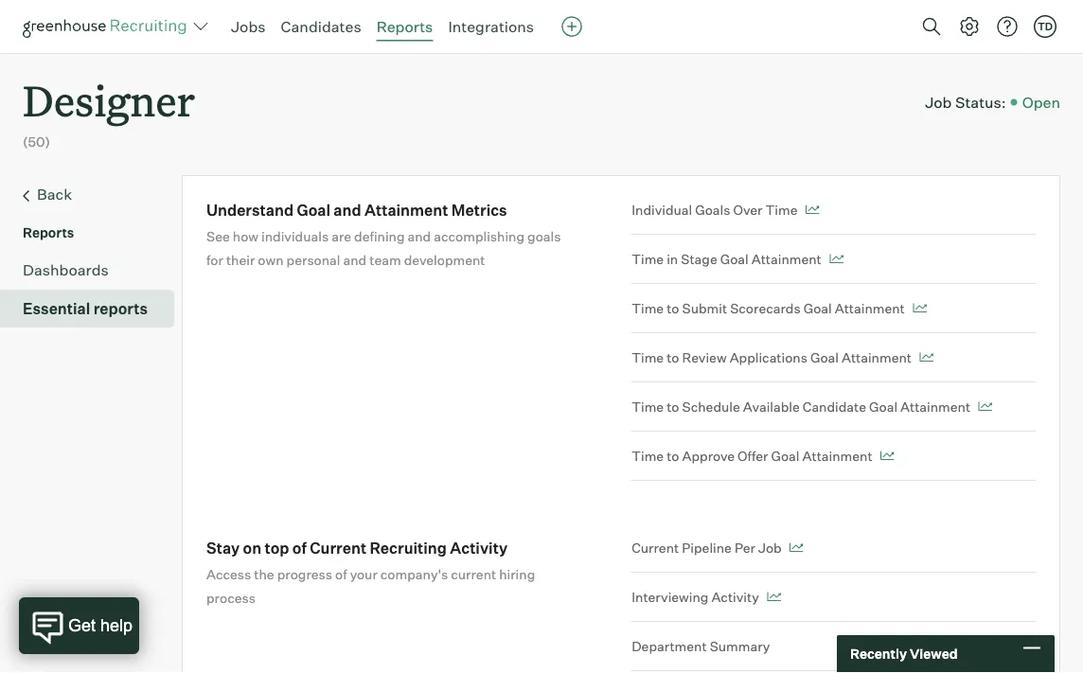 Task type: locate. For each thing, give the bounding box(es) containing it.
icon chart image for time to approve offer goal attainment
[[880, 451, 894, 461]]

pipeline
[[682, 539, 732, 556]]

access
[[206, 566, 251, 582]]

1 vertical spatial activity
[[711, 589, 759, 605]]

activity inside stay on top of current recruiting activity access the progress of your company's current hiring process
[[450, 538, 508, 557]]

0 vertical spatial activity
[[450, 538, 508, 557]]

current
[[310, 538, 367, 557], [632, 539, 679, 556]]

to left 'approve'
[[667, 448, 679, 464]]

review
[[682, 349, 727, 366]]

summary
[[710, 638, 770, 654]]

stay
[[206, 538, 240, 557]]

per
[[735, 539, 755, 556]]

td button
[[1030, 11, 1060, 42]]

0 horizontal spatial of
[[292, 538, 307, 557]]

to for schedule
[[667, 398, 679, 415]]

recruiting
[[370, 538, 447, 557]]

jobs link
[[231, 17, 266, 36]]

job
[[925, 93, 952, 112], [758, 539, 782, 556]]

of
[[292, 538, 307, 557], [335, 566, 347, 582]]

integrations link
[[448, 17, 534, 36]]

available
[[743, 398, 800, 415]]

attainment inside understand goal and attainment metrics see how individuals are defining and accomplishing goals for their own personal and team development
[[365, 200, 448, 219]]

0 vertical spatial reports
[[376, 17, 433, 36]]

goals
[[527, 228, 561, 244]]

reports right candidates link
[[376, 17, 433, 36]]

candidate
[[803, 398, 866, 415]]

icon chart image for time to schedule available candidate goal attainment
[[978, 402, 992, 412]]

time in stage goal attainment
[[632, 251, 822, 267]]

reports
[[93, 299, 148, 318]]

and up development at top left
[[408, 228, 431, 244]]

2 to from the top
[[667, 349, 679, 366]]

and up are
[[334, 200, 361, 219]]

how
[[233, 228, 259, 244]]

viewed
[[910, 646, 958, 662]]

in
[[667, 251, 678, 267]]

goals
[[695, 201, 730, 218]]

recently viewed
[[850, 646, 958, 662]]

metrics
[[451, 200, 507, 219]]

top
[[265, 538, 289, 557]]

1 vertical spatial job
[[758, 539, 782, 556]]

activity up the summary
[[711, 589, 759, 605]]

job right "per"
[[758, 539, 782, 556]]

and down are
[[343, 252, 367, 268]]

development
[[404, 252, 485, 268]]

time for time in stage goal attainment
[[632, 251, 664, 267]]

goal up 'candidate' at the bottom right of the page
[[810, 349, 839, 366]]

time to approve offer goal attainment
[[632, 448, 872, 464]]

current up your
[[310, 538, 367, 557]]

to
[[667, 300, 679, 316], [667, 349, 679, 366], [667, 398, 679, 415], [667, 448, 679, 464]]

1 horizontal spatial activity
[[711, 589, 759, 605]]

goal right scorecards
[[804, 300, 832, 316]]

current up interviewing
[[632, 539, 679, 556]]

stage
[[681, 251, 717, 267]]

time left 'approve'
[[632, 448, 664, 464]]

job left status:
[[925, 93, 952, 112]]

understand goal and attainment metrics see how individuals are defining and accomplishing goals for their own personal and team development
[[206, 200, 561, 268]]

understand
[[206, 200, 294, 219]]

td button
[[1034, 15, 1057, 38]]

configure image
[[958, 15, 981, 38]]

submit
[[682, 300, 727, 316]]

activity
[[450, 538, 508, 557], [711, 589, 759, 605]]

team
[[369, 252, 401, 268]]

designer
[[23, 72, 195, 128]]

are
[[332, 228, 351, 244]]

time left submit
[[632, 300, 664, 316]]

1 horizontal spatial of
[[335, 566, 347, 582]]

search image
[[920, 15, 943, 38]]

0 horizontal spatial activity
[[450, 538, 508, 557]]

(50)
[[23, 133, 50, 150]]

1 to from the top
[[667, 300, 679, 316]]

of left your
[[335, 566, 347, 582]]

1 vertical spatial of
[[335, 566, 347, 582]]

offer
[[738, 448, 768, 464]]

time right "over"
[[765, 201, 798, 218]]

icon chart image for current pipeline per job
[[789, 543, 804, 553]]

over
[[733, 201, 763, 218]]

time left review
[[632, 349, 664, 366]]

3 to from the top
[[667, 398, 679, 415]]

time for time to approve offer goal attainment
[[632, 448, 664, 464]]

1 horizontal spatial reports
[[376, 17, 433, 36]]

goal
[[297, 200, 330, 219], [720, 251, 749, 267], [804, 300, 832, 316], [810, 349, 839, 366], [869, 398, 898, 415], [771, 448, 800, 464]]

job status:
[[925, 93, 1006, 112]]

time to schedule available candidate goal attainment
[[632, 398, 971, 415]]

attainment
[[365, 200, 448, 219], [751, 251, 822, 267], [835, 300, 905, 316], [842, 349, 912, 366], [900, 398, 971, 415], [802, 448, 872, 464]]

to left schedule
[[667, 398, 679, 415]]

time left in
[[632, 251, 664, 267]]

interviewing
[[632, 589, 709, 605]]

0 horizontal spatial reports
[[23, 225, 74, 241]]

designer link
[[23, 53, 195, 132]]

1 horizontal spatial job
[[925, 93, 952, 112]]

department summary link
[[632, 622, 1036, 671]]

icon chart image for individual goals over time
[[805, 205, 819, 215]]

goal up individuals
[[297, 200, 330, 219]]

icon chart image
[[805, 205, 819, 215], [829, 254, 843, 264], [912, 304, 927, 313], [919, 353, 933, 362], [978, 402, 992, 412], [880, 451, 894, 461], [789, 543, 804, 553], [767, 592, 781, 602]]

status:
[[955, 93, 1006, 112]]

0 vertical spatial of
[[292, 538, 307, 557]]

candidates link
[[281, 17, 361, 36]]

reports down 'back'
[[23, 225, 74, 241]]

of right top
[[292, 538, 307, 557]]

essential reports link
[[23, 297, 167, 320]]

4 to from the top
[[667, 448, 679, 464]]

to left submit
[[667, 300, 679, 316]]

0 horizontal spatial current
[[310, 538, 367, 557]]

time left schedule
[[632, 398, 664, 415]]

and
[[334, 200, 361, 219], [408, 228, 431, 244], [343, 252, 367, 268]]

reports
[[376, 17, 433, 36], [23, 225, 74, 241]]

time
[[765, 201, 798, 218], [632, 251, 664, 267], [632, 300, 664, 316], [632, 349, 664, 366], [632, 398, 664, 415], [632, 448, 664, 464]]

activity up current
[[450, 538, 508, 557]]

to left review
[[667, 349, 679, 366]]



Task type: describe. For each thing, give the bounding box(es) containing it.
schedule
[[682, 398, 740, 415]]

department
[[632, 638, 707, 654]]

department summary
[[632, 638, 770, 654]]

back link
[[23, 183, 167, 208]]

back
[[37, 185, 72, 204]]

time for time to submit scorecards goal attainment
[[632, 300, 664, 316]]

current inside stay on top of current recruiting activity access the progress of your company's current hiring process
[[310, 538, 367, 557]]

your
[[350, 566, 378, 582]]

for
[[206, 252, 223, 268]]

to for approve
[[667, 448, 679, 464]]

icon chart image for time to review applications goal attainment
[[919, 353, 933, 362]]

company's
[[380, 566, 448, 582]]

designer (50)
[[23, 72, 195, 150]]

goal right stage
[[720, 251, 749, 267]]

approve
[[682, 448, 735, 464]]

individual goals over time
[[632, 201, 798, 218]]

jobs
[[231, 17, 266, 36]]

personal
[[286, 252, 340, 268]]

to for submit
[[667, 300, 679, 316]]

reports link
[[376, 17, 433, 36]]

recently
[[850, 646, 907, 662]]

essential reports
[[23, 299, 148, 318]]

greenhouse recruiting image
[[23, 15, 193, 38]]

to for review
[[667, 349, 679, 366]]

time to submit scorecards goal attainment
[[632, 300, 905, 316]]

1 vertical spatial reports
[[23, 225, 74, 241]]

applications
[[730, 349, 808, 366]]

essential
[[23, 299, 90, 318]]

0 vertical spatial job
[[925, 93, 952, 112]]

current
[[451, 566, 496, 582]]

their
[[226, 252, 255, 268]]

on
[[243, 538, 261, 557]]

2 vertical spatial and
[[343, 252, 367, 268]]

dashboards link
[[23, 259, 167, 281]]

goal right offer
[[771, 448, 800, 464]]

stay on top of current recruiting activity access the progress of your company's current hiring process
[[206, 538, 535, 606]]

progress
[[277, 566, 332, 582]]

goal right 'candidate' at the bottom right of the page
[[869, 398, 898, 415]]

time for time to schedule available candidate goal attainment
[[632, 398, 664, 415]]

td
[[1038, 20, 1053, 33]]

open
[[1022, 93, 1060, 112]]

dashboards
[[23, 261, 109, 279]]

interviewing activity
[[632, 589, 759, 605]]

candidates
[[281, 17, 361, 36]]

1 vertical spatial and
[[408, 228, 431, 244]]

defining
[[354, 228, 405, 244]]

0 vertical spatial and
[[334, 200, 361, 219]]

the
[[254, 566, 274, 582]]

icon chart image for interviewing activity
[[767, 592, 781, 602]]

scorecards
[[730, 300, 801, 316]]

integrations
[[448, 17, 534, 36]]

current pipeline per job
[[632, 539, 782, 556]]

1 horizontal spatial current
[[632, 539, 679, 556]]

time for time to review applications goal attainment
[[632, 349, 664, 366]]

goal inside understand goal and attainment metrics see how individuals are defining and accomplishing goals for their own personal and team development
[[297, 200, 330, 219]]

icon chart image for time in stage goal attainment
[[829, 254, 843, 264]]

own
[[258, 252, 284, 268]]

process
[[206, 590, 256, 606]]

accomplishing
[[434, 228, 525, 244]]

hiring
[[499, 566, 535, 582]]

0 horizontal spatial job
[[758, 539, 782, 556]]

time to review applications goal attainment
[[632, 349, 912, 366]]

see
[[206, 228, 230, 244]]

icon chart image for time to submit scorecards goal attainment
[[912, 304, 927, 313]]

individuals
[[261, 228, 329, 244]]

individual
[[632, 201, 692, 218]]



Task type: vqa. For each thing, say whether or not it's contained in the screenshot.
Activity inside the Stay on top of Current Recruiting Activity Access the progress of your company's current hiring process
yes



